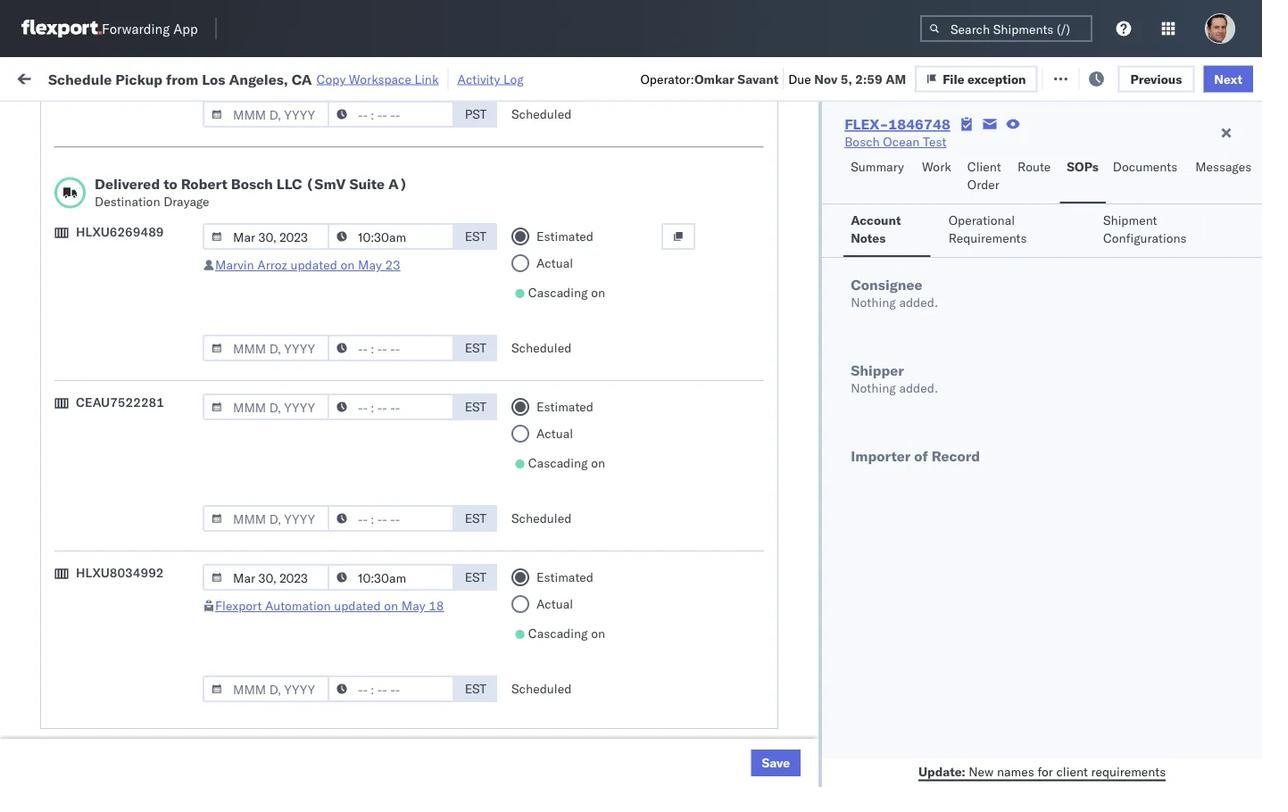 Task type: vqa. For each thing, say whether or not it's contained in the screenshot.
Added. for Shipper
yes



Task type: locate. For each thing, give the bounding box(es) containing it.
4 ocean fcl from the top
[[547, 336, 609, 352]]

7 resize handle column header from the left
[[1070, 138, 1091, 788]]

update: new names for client requirements
[[919, 764, 1167, 780]]

summary button
[[844, 151, 915, 204]]

1 vertical spatial upload customs clearance documents link
[[41, 365, 254, 401]]

fcl for 2:00 am est, nov 9, 2022 upload customs clearance documents button
[[586, 376, 609, 391]]

1 schedule pickup from los angeles, ca button from the top
[[41, 247, 254, 284]]

1 vertical spatial 11:30
[[288, 729, 322, 745]]

11:30 down 2:59 am est, jan 25, 2023 on the left bottom of the page
[[288, 729, 322, 745]]

2 vertical spatial dec
[[371, 533, 395, 548]]

6 est from the top
[[465, 681, 487, 697]]

2022 up the 9:00 am est, dec 24, 2022
[[419, 493, 450, 509]]

0 vertical spatial clearance
[[138, 169, 196, 185]]

flex-1846748 up "summary"
[[845, 115, 951, 133]]

2 added. from the top
[[900, 380, 939, 396]]

forwarding
[[102, 20, 170, 37]]

may left 23
[[358, 257, 382, 273]]

-- : -- -- text field
[[328, 101, 455, 128], [328, 335, 455, 362], [328, 394, 455, 421], [328, 564, 455, 591]]

1 cascading on from the top
[[529, 285, 606, 301]]

resize handle column header for workitem
[[255, 138, 277, 788]]

0 vertical spatial work
[[194, 69, 225, 85]]

robert
[[181, 175, 228, 193]]

delivery down hlxu6269489
[[97, 296, 143, 312]]

2 vertical spatial estimated
[[537, 570, 594, 585]]

route
[[1018, 159, 1051, 175]]

8 resize handle column header from the left
[[1186, 138, 1207, 788]]

2 vertical spatial upload
[[41, 719, 82, 735]]

2022 for 3rd 'schedule pickup from los angeles, ca' button from the top
[[420, 415, 451, 430]]

3 schedule delivery appointment button from the top
[[41, 452, 220, 472]]

0 vertical spatial pm
[[318, 493, 337, 509]]

work
[[194, 69, 225, 85], [922, 159, 952, 175]]

-- : -- -- text field for 4th mmm d, yyyy text box from the bottom of the page
[[328, 335, 455, 362]]

1 schedule pickup from los angeles, ca link from the top
[[41, 247, 254, 283]]

pm down 2:59 am est, jan 25, 2023 on the left bottom of the page
[[326, 729, 345, 745]]

0 vertical spatial ceau7522281,
[[1100, 218, 1192, 234]]

3 scheduled from the top
[[512, 511, 572, 526]]

work left flex
[[922, 159, 952, 175]]

activity log
[[458, 71, 524, 87]]

est, for 11:30 pm est, jan 28, 2023
[[348, 729, 375, 745]]

mmm d, yyyy text field down message
[[203, 101, 330, 128]]

2 ceau7522281, from the top
[[1100, 257, 1192, 273]]

2 clearance from the top
[[138, 366, 196, 381]]

2 -- : -- -- text field from the top
[[328, 335, 455, 362]]

client for client order
[[968, 159, 1002, 175]]

-- : -- -- text field for mmm d, yyyy text field associated with pst
[[328, 101, 455, 128]]

1 upload customs clearance documents link from the top
[[41, 168, 254, 204]]

2 vertical spatial flex-1846748
[[986, 258, 1079, 273]]

est, for 2:59 am est, jan 13, 2023
[[341, 572, 368, 588]]

0 vertical spatial demo
[[713, 179, 746, 195]]

6 resize handle column header from the left
[[927, 138, 948, 788]]

schedule pickup from los angeles, ca for first 'schedule pickup from los angeles, ca' button from the bottom of the page's schedule pickup from los angeles, ca link
[[41, 680, 241, 714]]

MMM D, YYYY text field
[[203, 223, 330, 250], [203, 335, 330, 362], [203, 394, 330, 421], [203, 564, 330, 591], [203, 676, 330, 703]]

0 vertical spatial for
[[170, 111, 185, 124]]

est, for 9:00 am est, dec 24, 2022
[[341, 533, 368, 548]]

flexport for --
[[663, 179, 709, 195]]

karl
[[932, 611, 955, 627], [932, 651, 955, 666], [932, 729, 955, 745], [932, 768, 955, 784]]

2 hlxu62694 from the top
[[1195, 257, 1263, 273]]

flexport demo consignee for -
[[663, 179, 809, 195]]

1 vertical spatial cascading on
[[529, 455, 606, 471]]

schedule pickup from los angeles, ca link up ceau7522281
[[41, 326, 254, 361]]

delivery
[[97, 217, 143, 233], [97, 296, 143, 312], [97, 453, 143, 469], [90, 532, 136, 547], [97, 610, 143, 626]]

fcl for second 'schedule pickup from los angeles, ca' button from the bottom
[[586, 572, 609, 588]]

0 vertical spatial mmm d, yyyy text field
[[203, 101, 330, 128]]

-- : -- -- text field for ceau7522281
[[328, 505, 455, 532]]

exception
[[983, 69, 1042, 85], [968, 71, 1027, 86]]

shipment
[[1104, 213, 1158, 228]]

next
[[1215, 71, 1243, 86]]

test123 for schedule pickup from los angeles, ca
[[1216, 258, 1263, 273]]

0 vertical spatial upload
[[41, 169, 82, 185]]

mmm d, yyyy text field up automation
[[203, 564, 330, 591]]

flex-
[[845, 115, 889, 133], [986, 179, 1024, 195], [986, 218, 1024, 234], [986, 258, 1024, 273], [986, 768, 1024, 784]]

1 vertical spatial 23,
[[401, 611, 420, 627]]

importer of record
[[851, 447, 981, 465]]

schedule pickup from los angeles, ca link for second 'schedule pickup from los angeles, ca' button from the top of the page
[[41, 326, 254, 361]]

added. inside consignee nothing added.
[[900, 295, 939, 310]]

resize handle column header
[[255, 138, 277, 788], [454, 138, 475, 788], [516, 138, 538, 788], [632, 138, 654, 788], [748, 138, 770, 788], [927, 138, 948, 788], [1070, 138, 1091, 788], [1186, 138, 1207, 788], [1231, 138, 1252, 788]]

nothing down shipper
[[851, 380, 896, 396]]

1 vertical spatial hlxu62694
[[1195, 257, 1263, 273]]

clearance up ceau7522281
[[138, 366, 196, 381]]

0 vertical spatial ceau7522281, hlxu62694
[[1100, 218, 1263, 234]]

hlxu62694 for schedule delivery appointment
[[1195, 218, 1263, 234]]

est, down 2:00 am est, nov 9, 2022
[[341, 415, 368, 430]]

demo for bookings
[[713, 572, 746, 588]]

2 vertical spatial pm
[[326, 729, 345, 745]]

edt, left aug
[[341, 179, 369, 195]]

copy workspace link button
[[317, 71, 439, 87]]

2022 for 2:00 am est, nov 9, 2022 upload customs clearance documents button
[[412, 376, 443, 391]]

nothing down "notes" on the top right
[[851, 295, 896, 310]]

0 vertical spatial upload customs clearance documents link
[[41, 168, 254, 204]]

pickup for first 'schedule pickup from los angeles, ca' button from the bottom of the page
[[97, 680, 136, 696]]

2023 for 2:59 am est, jan 25, 2023
[[417, 690, 448, 706]]

bookings test consignee
[[779, 572, 921, 588]]

0 vertical spatial 1846748
[[889, 115, 951, 133]]

nothing inside consignee nothing added.
[[851, 295, 896, 310]]

marvin
[[215, 257, 254, 273]]

0 vertical spatial added.
[[900, 295, 939, 310]]

est, down 2:59 am est, jan 13, 2023
[[348, 611, 375, 627]]

1 integration from the top
[[779, 611, 840, 627]]

1 karl from the top
[[932, 611, 955, 627]]

2 vertical spatial clearance
[[138, 719, 196, 735]]

2 appointment from the top
[[146, 296, 220, 312]]

client left 'name'
[[663, 146, 692, 159]]

nothing inside shipper nothing added.
[[851, 380, 896, 396]]

2:59 up flex-1846748 'link'
[[856, 71, 883, 86]]

dec left 24,
[[371, 533, 395, 548]]

schedule pickup from los angeles, ca
[[41, 248, 241, 281], [41, 326, 241, 360], [41, 405, 241, 438], [41, 562, 241, 596], [41, 680, 241, 714]]

0 vertical spatial flexport demo consignee
[[663, 179, 809, 195]]

0 vertical spatial actual
[[537, 255, 573, 271]]

25,
[[394, 690, 414, 706]]

1 demo from the top
[[713, 179, 746, 195]]

ocean fcl
[[547, 218, 609, 234], [547, 258, 609, 273], [547, 297, 609, 313], [547, 336, 609, 352], [547, 376, 609, 391], [547, 415, 609, 430], [547, 454, 609, 470], [547, 533, 609, 548], [547, 572, 609, 588], [547, 611, 609, 627], [547, 690, 609, 706], [547, 729, 609, 745]]

link
[[415, 71, 439, 87]]

client inside client order button
[[968, 159, 1002, 175]]

4 resize handle column header from the left
[[632, 138, 654, 788]]

pickup for confirm pickup from los angeles, ca button in the bottom left of the page
[[90, 484, 128, 499]]

9 resize handle column header from the left
[[1231, 138, 1252, 788]]

requirements
[[1092, 764, 1167, 780]]

consignee nothing added.
[[851, 276, 939, 310]]

2 vertical spatial cascading on
[[529, 626, 606, 642]]

mmm d, yyyy text field down rotterdam,
[[203, 676, 330, 703]]

3 cascading from the top
[[529, 626, 588, 642]]

flex-1846748 link
[[845, 115, 951, 133]]

0 vertical spatial may
[[358, 257, 382, 273]]

Search Work text field
[[663, 64, 858, 91]]

schedule pickup from los angeles, ca copy workspace link
[[48, 70, 439, 88]]

1 upload customs clearance documents button from the top
[[41, 168, 254, 206]]

0 vertical spatial flexport
[[663, 179, 709, 195]]

bosch
[[845, 134, 880, 150], [231, 175, 273, 193], [663, 218, 698, 234], [779, 218, 814, 234], [779, 258, 814, 273], [779, 297, 814, 313], [779, 336, 814, 352], [663, 376, 698, 391], [779, 376, 814, 391], [779, 415, 814, 430], [779, 454, 814, 470], [779, 493, 814, 509], [663, 533, 698, 548], [779, 533, 814, 548]]

schedule delivery appointment up schedule pickup from rotterdam, netherlands
[[41, 610, 220, 626]]

1 vertical spatial work
[[922, 159, 952, 175]]

1 -- : -- -- text field from the top
[[328, 101, 455, 128]]

1 horizontal spatial client
[[968, 159, 1002, 175]]

5 mmm d, yyyy text field from the top
[[203, 676, 330, 703]]

test123 for schedule delivery appointment
[[1216, 218, 1263, 234]]

from for second 'schedule pickup from los angeles, ca' button from the bottom schedule pickup from los angeles, ca link
[[139, 562, 165, 578]]

nothing for shipper
[[851, 380, 896, 396]]

2023 right 28,
[[424, 729, 455, 745]]

schedule pickup from los angeles, ca button up 'confirm pickup from los angeles, ca' link
[[41, 404, 254, 442]]

flexport
[[663, 179, 709, 195], [663, 572, 709, 588], [215, 598, 262, 614]]

11:30 for 11:30 pm est, jan 23, 2023
[[288, 611, 322, 627]]

4 appointment from the top
[[146, 610, 220, 626]]

2 vertical spatial upload customs clearance documents link
[[41, 718, 254, 754]]

2:59 down 3:00
[[288, 218, 315, 234]]

-- : -- -- text field down workspace
[[328, 101, 455, 128]]

ceau7522281, down 'configurations'
[[1100, 257, 1192, 273]]

1 vertical spatial upload customs clearance documents
[[41, 366, 196, 399]]

1 vertical spatial estimated
[[537, 399, 594, 415]]

5, for second 'schedule pickup from los angeles, ca' button from the top of the page
[[399, 336, 410, 352]]

hlxu62694 for schedule pickup from los angeles, ca
[[1195, 257, 1263, 273]]

consignee inside consignee nothing added.
[[851, 276, 923, 294]]

hlxu62694
[[1195, 218, 1263, 234], [1195, 257, 1263, 273]]

from left rotterdam,
[[139, 641, 165, 656]]

client inside client name button
[[663, 146, 692, 159]]

schedule for 3rd schedule delivery appointment 'button' from the bottom
[[41, 296, 94, 312]]

schedule pickup from los angeles, ca button down the schedule pickup from rotterdam, netherlands 'button'
[[41, 679, 254, 717]]

est, for 2:00 am est, nov 9, 2022
[[341, 376, 368, 391]]

2:59 for second 'schedule pickup from los angeles, ca' button from the top of the page
[[288, 336, 315, 352]]

delivered
[[95, 175, 160, 193]]

1846748 for schedule pickup from los angeles, ca
[[1024, 258, 1079, 273]]

3 schedule pickup from los angeles, ca from the top
[[41, 405, 241, 438]]

23, for jan
[[401, 611, 420, 627]]

3 mmm d, yyyy text field from the top
[[203, 394, 330, 421]]

schedule pickup from los angeles, ca link down the schedule pickup from rotterdam, netherlands 'button'
[[41, 679, 254, 715]]

jan down "13,"
[[378, 611, 398, 627]]

mmm d, yyyy text field down 2:00 at top left
[[203, 394, 330, 421]]

1 vertical spatial confirm
[[41, 532, 87, 547]]

0 vertical spatial upload customs clearance documents
[[41, 169, 196, 203]]

8 fcl from the top
[[586, 533, 609, 548]]

3 schedule delivery appointment from the top
[[41, 453, 220, 469]]

-- : -- -- text field for hlxu8034992
[[328, 676, 455, 703]]

0 horizontal spatial for
[[170, 111, 185, 124]]

appointment
[[146, 217, 220, 233], [146, 296, 220, 312], [146, 453, 220, 469], [146, 610, 220, 626]]

3 upload customs clearance documents from the top
[[41, 719, 196, 753]]

1 vertical spatial 1846748
[[1024, 218, 1079, 234]]

schedule pickup from los angeles, ca down 'confirm delivery' button
[[41, 562, 241, 596]]

clearance up drayage
[[138, 169, 196, 185]]

0 vertical spatial estimated
[[537, 229, 594, 244]]

customs down netherlands
[[85, 719, 135, 735]]

2 upload customs clearance documents link from the top
[[41, 365, 254, 401]]

1 ceau7522281, from the top
[[1100, 218, 1192, 234]]

added. down account notes 'button'
[[900, 295, 939, 310]]

7:00 pm est, dec 23, 2022
[[288, 493, 450, 509]]

1 vertical spatial upload customs clearance documents button
[[41, 365, 254, 402]]

from inside schedule pickup from rotterdam, netherlands
[[139, 641, 165, 656]]

2:59 up automation
[[288, 572, 315, 588]]

0 vertical spatial dec
[[371, 415, 395, 430]]

4 schedule pickup from los angeles, ca link from the top
[[41, 561, 254, 597]]

ca inside confirm pickup from los angeles, ca
[[41, 501, 58, 517]]

2 ceau7522281, hlxu62694 from the top
[[1100, 257, 1263, 273]]

customs for 2:00
[[85, 366, 135, 381]]

in
[[266, 111, 276, 124]]

pickup inside schedule pickup from rotterdam, netherlands
[[97, 641, 136, 656]]

-- : -- -- text field up 9,
[[328, 335, 455, 362]]

2022 for confirm pickup from los angeles, ca button in the bottom left of the page
[[419, 493, 450, 509]]

edt, left 23
[[341, 258, 369, 273]]

due nov 5, 2:59 am
[[789, 71, 907, 86]]

1 vertical spatial ceau7522281,
[[1100, 257, 1192, 273]]

schedule delivery appointment link down destination
[[41, 217, 220, 234]]

updated for automation
[[334, 598, 381, 614]]

schedule pickup from los angeles, ca link for second 'schedule pickup from los angeles, ca' button from the bottom
[[41, 561, 254, 597]]

schedule delivery appointment button up confirm pickup from los angeles, ca
[[41, 452, 220, 472]]

am up 2:00 am est, nov 9, 2022
[[318, 336, 338, 352]]

23,
[[397, 493, 416, 509], [401, 611, 420, 627]]

2 vertical spatial customs
[[85, 719, 135, 735]]

1 vertical spatial flexport
[[663, 572, 709, 588]]

log
[[504, 71, 524, 87]]

1 horizontal spatial for
[[1038, 764, 1054, 780]]

2 upload customs clearance documents from the top
[[41, 366, 196, 399]]

track
[[474, 69, 503, 85]]

2 11:30 from the top
[[288, 729, 322, 745]]

1 horizontal spatial may
[[402, 598, 426, 614]]

0 vertical spatial test123
[[1216, 218, 1263, 234]]

flexport automation updated on may 18 button
[[215, 598, 444, 614]]

-- : -- -- text field up 23
[[328, 223, 455, 250]]

2 schedule delivery appointment button from the top
[[41, 295, 220, 315]]

Search Shipments (/) text field
[[921, 15, 1093, 42]]

shipment configurations button
[[1097, 205, 1234, 257]]

-- : -- -- text field down 24,
[[328, 564, 455, 591]]

flex
[[957, 146, 977, 159]]

from down the schedule pickup from rotterdam, netherlands 'button'
[[139, 680, 165, 696]]

snoozed
[[369, 111, 411, 124]]

4 integration test account - karl lagerfeld from the top
[[779, 768, 1011, 784]]

schedule for 5th 'schedule pickup from los angeles, ca' button from the bottom
[[41, 248, 94, 263]]

1 horizontal spatial work
[[922, 159, 952, 175]]

1 vertical spatial clearance
[[138, 366, 196, 381]]

added. inside shipper nothing added.
[[900, 380, 939, 396]]

2:59 up "11:30 pm est, jan 28, 2023"
[[288, 690, 315, 706]]

2 -- : -- -- text field from the top
[[328, 505, 455, 532]]

names
[[997, 764, 1035, 780]]

0 horizontal spatial may
[[358, 257, 382, 273]]

10 fcl from the top
[[586, 611, 609, 627]]

jan left 28,
[[378, 729, 398, 745]]

mmm d, yyyy text field up 2:00 at top left
[[203, 335, 330, 362]]

2 vertical spatial 1846748
[[1024, 258, 1079, 273]]

2022 for upload customs clearance documents button associated with 3:00 am edt, aug 19, 2022
[[422, 179, 453, 195]]

1 vertical spatial test123
[[1216, 258, 1263, 273]]

no
[[419, 111, 433, 124]]

am right 3:00
[[318, 179, 338, 195]]

2023 up 18 at the bottom of page
[[417, 572, 448, 588]]

from down confirm pickup from los angeles, ca button in the bottom left of the page
[[139, 562, 165, 578]]

2 vertical spatial 2:59 am edt, nov 5, 2022
[[288, 336, 444, 352]]

1 vertical spatial added.
[[900, 380, 939, 396]]

1 vertical spatial customs
[[85, 366, 135, 381]]

updated
[[291, 257, 337, 273], [334, 598, 381, 614]]

schedule pickup from los angeles, ca button down 'confirm delivery' button
[[41, 561, 254, 599]]

actual for flexport automation updated on may 18
[[537, 597, 573, 612]]

1 vertical spatial 2:59 am edt, nov 5, 2022
[[288, 258, 444, 273]]

flex-1846748
[[845, 115, 951, 133], [986, 218, 1079, 234], [986, 258, 1079, 273]]

1846748 down "1660288"
[[1024, 218, 1079, 234]]

1 vertical spatial ceau7522281, hlxu62694
[[1100, 257, 1263, 273]]

action
[[1201, 69, 1241, 85]]

1 vertical spatial actual
[[537, 426, 573, 442]]

cascading on for marvin arroz updated on may 23
[[529, 285, 606, 301]]

5 schedule pickup from los angeles, ca link from the top
[[41, 679, 254, 715]]

message (0)
[[259, 69, 332, 85]]

9 ocean fcl from the top
[[547, 572, 609, 588]]

2:59
[[856, 71, 883, 86], [288, 218, 315, 234], [288, 258, 315, 273], [288, 336, 315, 352], [288, 415, 315, 430], [288, 572, 315, 588], [288, 690, 315, 706]]

delivery up hlxu8034992
[[90, 532, 136, 547]]

from inside confirm pickup from los angeles, ca
[[132, 484, 158, 499]]

flex-1846748 for schedule pickup from los angeles, ca
[[986, 258, 1079, 273]]

19,
[[399, 179, 418, 195]]

1846748 up work button
[[889, 115, 951, 133]]

estimated for marvin arroz updated on may 23
[[537, 229, 594, 244]]

1 vertical spatial -- : -- -- text field
[[328, 505, 455, 532]]

dec
[[371, 415, 395, 430], [370, 493, 394, 509], [371, 533, 395, 548]]

0 vertical spatial 23,
[[397, 493, 416, 509]]

ceau7522281, hlxu62694 down 'configurations'
[[1100, 257, 1263, 273]]

account inside 'button'
[[851, 213, 901, 228]]

1 upload from the top
[[41, 169, 82, 185]]

pm for 11:30 pm est, jan 28, 2023
[[326, 729, 345, 745]]

2 karl from the top
[[932, 651, 955, 666]]

4 schedule pickup from los angeles, ca button from the top
[[41, 561, 254, 599]]

4 schedule delivery appointment from the top
[[41, 610, 220, 626]]

1 vertical spatial updated
[[334, 598, 381, 614]]

0 vertical spatial confirm
[[41, 484, 87, 499]]

1 vertical spatial cascading
[[529, 455, 588, 471]]

operational
[[949, 213, 1015, 228]]

2:59 for first schedule delivery appointment 'button' from the top
[[288, 218, 315, 234]]

0 vertical spatial cascading
[[529, 285, 588, 301]]

test123 down shipment configurations button
[[1216, 258, 1263, 273]]

2:59 for first 'schedule pickup from los angeles, ca' button from the bottom of the page
[[288, 690, 315, 706]]

0 vertical spatial hlxu62694
[[1195, 218, 1263, 234]]

appointment up rotterdam,
[[146, 610, 220, 626]]

0 vertical spatial nothing
[[851, 295, 896, 310]]

pm
[[318, 493, 337, 509], [326, 611, 345, 627], [326, 729, 345, 745]]

test123
[[1216, 218, 1263, 234], [1216, 258, 1263, 273]]

a)
[[388, 175, 408, 193]]

snoozed : no
[[369, 111, 433, 124]]

11:30 down 2:59 am est, jan 13, 2023
[[288, 611, 322, 627]]

(0)
[[309, 69, 332, 85]]

2 upload from the top
[[41, 366, 82, 381]]

169 on track
[[430, 69, 503, 85]]

los inside confirm pickup from los angeles, ca
[[161, 484, 181, 499]]

confirm delivery
[[41, 532, 136, 547]]

2:59 for 5th 'schedule pickup from los angeles, ca' button from the bottom
[[288, 258, 315, 273]]

1 customs from the top
[[85, 169, 135, 185]]

confirm inside confirm pickup from los angeles, ca
[[41, 484, 87, 499]]

pm for 7:00 pm est, dec 23, 2022
[[318, 493, 337, 509]]

1 upload customs clearance documents from the top
[[41, 169, 196, 203]]

am
[[886, 71, 907, 86], [318, 179, 338, 195], [318, 218, 338, 234], [318, 258, 338, 273], [318, 336, 338, 352], [318, 376, 338, 391], [318, 415, 338, 430], [318, 533, 338, 548], [318, 572, 338, 588], [318, 690, 338, 706]]

2022 for first schedule delivery appointment 'button' from the top
[[413, 218, 444, 234]]

upload customs clearance documents
[[41, 169, 196, 203], [41, 366, 196, 399], [41, 719, 196, 753]]

schedule delivery appointment up confirm pickup from los angeles, ca
[[41, 453, 220, 469]]

client order button
[[961, 151, 1011, 204]]

by:
[[65, 109, 82, 125]]

cascading on for flexport automation updated on may 18
[[529, 626, 606, 642]]

23, left 18 at the bottom of page
[[401, 611, 420, 627]]

marvin arroz updated on may 23
[[215, 257, 401, 273]]

dec for 14,
[[371, 415, 395, 430]]

test123 down messages 'button'
[[1216, 218, 1263, 234]]

3 2:59 am edt, nov 5, 2022 from the top
[[288, 336, 444, 352]]

2 nothing from the top
[[851, 380, 896, 396]]

schedule pickup from los angeles, ca link down hlxu6269489
[[41, 247, 254, 283]]

schedule delivery appointment down hlxu6269489
[[41, 296, 220, 312]]

-- : -- -- text field up 24,
[[328, 505, 455, 532]]

0 horizontal spatial client
[[663, 146, 692, 159]]

pm right 7:00
[[318, 493, 337, 509]]

2 test123 from the top
[[1216, 258, 1263, 273]]

2 schedule pickup from los angeles, ca from the top
[[41, 326, 241, 360]]

added. for shipper
[[900, 380, 939, 396]]

bosch ocean test link
[[845, 133, 947, 151]]

consignee button
[[770, 142, 931, 160]]

1 vertical spatial dec
[[370, 493, 394, 509]]

confirm up the confirm delivery
[[41, 484, 87, 499]]

1 schedule pickup from los angeles, ca from the top
[[41, 248, 241, 281]]

file exception button
[[931, 64, 1053, 91], [931, 64, 1053, 91], [916, 65, 1038, 92], [916, 65, 1038, 92]]

added. down shipper
[[900, 380, 939, 396]]

2 demo from the top
[[713, 572, 746, 588]]

pickup inside confirm pickup from los angeles, ca
[[90, 484, 128, 499]]

upload customs clearance documents link for 3:00 am edt, aug 19, 2022
[[41, 168, 254, 204]]

1 vertical spatial flex-1846748
[[986, 218, 1079, 234]]

clearance down the schedule pickup from rotterdam, netherlands 'button'
[[138, 719, 196, 735]]

0 vertical spatial -- : -- -- text field
[[328, 223, 455, 250]]

1660288
[[1024, 179, 1079, 195]]

resize handle column header for mode
[[632, 138, 654, 788]]

added.
[[900, 295, 939, 310], [900, 380, 939, 396]]

1 vertical spatial nothing
[[851, 380, 896, 396]]

1 clearance from the top
[[138, 169, 196, 185]]

23, up 24,
[[397, 493, 416, 509]]

confirm
[[41, 484, 87, 499], [41, 532, 87, 547]]

work button
[[915, 151, 961, 204]]

7 ocean fcl from the top
[[547, 454, 609, 470]]

1 vertical spatial mmm d, yyyy text field
[[203, 505, 330, 532]]

2 vertical spatial cascading
[[529, 626, 588, 642]]

4 scheduled from the top
[[512, 681, 572, 697]]

ceau7522281, down documents button
[[1100, 218, 1192, 234]]

1 vertical spatial may
[[402, 598, 426, 614]]

0 vertical spatial 2:59 am edt, nov 5, 2022
[[288, 218, 444, 234]]

2022 right 24,
[[420, 533, 451, 548]]

2022 up 2:00 am est, nov 9, 2022
[[413, 336, 444, 352]]

confirm up hlxu8034992
[[41, 532, 87, 547]]

customs
[[85, 169, 135, 185], [85, 366, 135, 381], [85, 719, 135, 735]]

0 horizontal spatial work
[[194, 69, 225, 85]]

flexport demo consignee
[[663, 179, 809, 195], [663, 572, 809, 588]]

schedule pickup from los angeles, ca link up 'confirm pickup from los angeles, ca' link
[[41, 404, 254, 440]]

appointment up 'confirm pickup from los angeles, ca' link
[[146, 453, 220, 469]]

appointment down drayage
[[146, 217, 220, 233]]

1846748 down operational requirements button
[[1024, 258, 1079, 273]]

9:00
[[288, 533, 315, 548]]

2:00 am est, nov 9, 2022
[[288, 376, 443, 391]]

flex- for schedule delivery appointment
[[986, 218, 1024, 234]]

1 vertical spatial flexport demo consignee
[[663, 572, 809, 588]]

schedule pickup from los angeles, ca for schedule pickup from los angeles, ca link associated with second 'schedule pickup from los angeles, ca' button from the top of the page
[[41, 326, 241, 360]]

2 vertical spatial upload customs clearance documents
[[41, 719, 196, 753]]

container numbers
[[1100, 139, 1148, 167]]

flex-1846748 button
[[957, 214, 1082, 239], [957, 214, 1082, 239], [957, 253, 1082, 278], [957, 253, 1082, 278]]

2 schedule delivery appointment link from the top
[[41, 295, 220, 313]]

0 vertical spatial customs
[[85, 169, 135, 185]]

3 schedule pickup from los angeles, ca link from the top
[[41, 404, 254, 440]]

1 vertical spatial pm
[[326, 611, 345, 627]]

2023 down 2:59 am est, jan 13, 2023
[[424, 611, 455, 627]]

0 vertical spatial upload customs clearance documents button
[[41, 168, 254, 206]]

scheduled for ceau7522281
[[512, 511, 572, 526]]

upload customs clearance documents for 2:00
[[41, 366, 196, 399]]

mbl/maw button
[[1207, 142, 1263, 160]]

772 at risk
[[347, 69, 409, 85]]

2022 right 9,
[[412, 376, 443, 391]]

ceau7522281, hlxu62694 down documents button
[[1100, 218, 1263, 234]]

lagerfeld
[[958, 611, 1011, 627], [958, 651, 1011, 666], [958, 729, 1011, 745], [958, 768, 1011, 784]]

0 vertical spatial 11:30
[[288, 611, 322, 627]]

3 customs from the top
[[85, 719, 135, 735]]

2 schedule delivery appointment from the top
[[41, 296, 220, 312]]

1846748 for schedule delivery appointment
[[1024, 218, 1079, 234]]

upload down workitem
[[41, 169, 82, 185]]

1 vertical spatial upload
[[41, 366, 82, 381]]

from down hlxu6269489
[[139, 248, 165, 263]]

-- : -- -- text field
[[328, 223, 455, 250], [328, 505, 455, 532], [328, 676, 455, 703]]

progress
[[279, 111, 323, 124]]

demo left bookings
[[713, 572, 746, 588]]

container
[[1100, 139, 1148, 152]]

11 fcl from the top
[[586, 690, 609, 706]]

schedule inside schedule pickup from rotterdam, netherlands
[[41, 641, 94, 656]]

am right arroz in the top of the page
[[318, 258, 338, 273]]

:
[[411, 111, 414, 124]]

updated right arroz in the top of the page
[[291, 257, 337, 273]]

for left work,
[[170, 111, 185, 124]]

1 lagerfeld from the top
[[958, 611, 1011, 627]]

work right import
[[194, 69, 225, 85]]

schedule pickup from los angeles, ca link
[[41, 247, 254, 283], [41, 326, 254, 361], [41, 404, 254, 440], [41, 561, 254, 597], [41, 679, 254, 715]]

may for 23
[[358, 257, 382, 273]]

2 vertical spatial -- : -- -- text field
[[328, 676, 455, 703]]

2 fcl from the top
[[586, 258, 609, 273]]

schedule pickup from los angeles, ca down hlxu6269489
[[41, 248, 241, 281]]

6 fcl from the top
[[586, 415, 609, 430]]

MMM D, YYYY text field
[[203, 101, 330, 128], [203, 505, 330, 532]]

ceau7522281, for schedule pickup from los angeles, ca
[[1100, 257, 1192, 273]]

delivery inside button
[[90, 532, 136, 547]]

sops
[[1068, 159, 1099, 175]]

nothing for consignee
[[851, 295, 896, 310]]

2 vertical spatial actual
[[537, 597, 573, 612]]

jan left "13,"
[[371, 572, 391, 588]]

delivery up schedule pickup from rotterdam, netherlands
[[97, 610, 143, 626]]

0 vertical spatial cascading on
[[529, 285, 606, 301]]

schedule delivery appointment down destination
[[41, 217, 220, 233]]

operator:
[[641, 71, 695, 86]]

schedule pickup from los angeles, ca link down 'confirm delivery' button
[[41, 561, 254, 597]]

1 hlxu62694 from the top
[[1195, 218, 1263, 234]]

0 vertical spatial updated
[[291, 257, 337, 273]]

from for 5th 'schedule pickup from los angeles, ca' button from the bottom's schedule pickup from los angeles, ca link
[[139, 248, 165, 263]]

1 vertical spatial demo
[[713, 572, 746, 588]]

1 nothing from the top
[[851, 295, 896, 310]]

flex-1846748 down flex-1660288
[[986, 218, 1079, 234]]



Task type: describe. For each thing, give the bounding box(es) containing it.
2:59 am est, dec 14, 2022
[[288, 415, 451, 430]]

nov for 5th 'schedule pickup from los angeles, ca' button from the bottom's schedule pickup from los angeles, ca link
[[372, 258, 395, 273]]

4 mmm d, yyyy text field from the top
[[203, 564, 330, 591]]

account notes button
[[844, 205, 931, 257]]

schedule for the schedule pickup from rotterdam, netherlands 'button'
[[41, 641, 94, 656]]

upload customs clearance documents for 3:00
[[41, 169, 196, 203]]

nyku9743990
[[1100, 768, 1188, 784]]

2 lagerfeld from the top
[[958, 651, 1011, 666]]

suite
[[350, 175, 385, 193]]

772
[[347, 69, 371, 85]]

flexport demo consignee for bookings
[[663, 572, 809, 588]]

schedule for 3rd 'schedule pickup from los angeles, ca' button from the top
[[41, 405, 94, 421]]

from for 3rd 'schedule pickup from los angeles, ca' button from the top's schedule pickup from los angeles, ca link
[[139, 405, 165, 421]]

3 karl from the top
[[932, 729, 955, 745]]

4 edt, from the top
[[341, 336, 369, 352]]

upload for 3:00 am edt, aug 19, 2022
[[41, 169, 82, 185]]

3 schedule delivery appointment link from the top
[[41, 452, 220, 470]]

flexport for bookings test consignee
[[663, 572, 709, 588]]

schedule pickup from los angeles, ca link for 3rd 'schedule pickup from los angeles, ca' button from the top
[[41, 404, 254, 440]]

3 schedule pickup from los angeles, ca button from the top
[[41, 404, 254, 442]]

4 integration from the top
[[779, 768, 840, 784]]

flex id
[[957, 146, 991, 159]]

2023 for 11:30 pm est, jan 28, 2023
[[424, 729, 455, 745]]

confirm for confirm pickup from los angeles, ca
[[41, 484, 87, 499]]

am right 2:00 at top left
[[318, 376, 338, 391]]

schedule for second 'schedule pickup from los angeles, ca' button from the bottom
[[41, 562, 94, 578]]

3 lagerfeld from the top
[[958, 729, 1011, 745]]

update:
[[919, 764, 966, 780]]

clearance for 2:00 am est, nov 9, 2022
[[138, 366, 196, 381]]

3 fcl from the top
[[586, 297, 609, 313]]

appointment for 2nd "schedule delivery appointment" link from the top of the page
[[146, 296, 220, 312]]

flex- for upload customs clearance documents
[[986, 179, 1024, 195]]

-- : -- -- text field for third mmm d, yyyy text box from the top of the page
[[328, 394, 455, 421]]

operational requirements button
[[942, 205, 1086, 257]]

ceau7522281
[[76, 395, 164, 410]]

am down 2:00 am est, nov 9, 2022
[[318, 415, 338, 430]]

5 est from the top
[[465, 570, 487, 585]]

app
[[173, 20, 198, 37]]

1 2:59 am edt, nov 5, 2022 from the top
[[288, 218, 444, 234]]

18
[[429, 598, 444, 614]]

previous
[[1131, 71, 1183, 86]]

3 resize handle column header from the left
[[516, 138, 538, 788]]

appointment for 1st "schedule delivery appointment" link from the bottom
[[146, 610, 220, 626]]

3 integration test account - karl lagerfeld from the top
[[779, 729, 1011, 745]]

1 schedule delivery appointment link from the top
[[41, 217, 220, 234]]

est, for 7:00 pm est, dec 23, 2022
[[340, 493, 367, 509]]

filtered
[[18, 109, 61, 125]]

from for schedule pickup from los angeles, ca link associated with second 'schedule pickup from los angeles, ca' button from the top of the page
[[139, 326, 165, 342]]

batch
[[1163, 69, 1198, 85]]

11 ocean fcl from the top
[[547, 690, 609, 706]]

resize handle column header for consignee
[[927, 138, 948, 788]]

3 edt, from the top
[[341, 258, 369, 273]]

llc
[[277, 175, 302, 193]]

los for first 'schedule pickup from los angeles, ca' button from the bottom of the page
[[168, 680, 188, 696]]

5, for first schedule delivery appointment 'button' from the top
[[399, 218, 410, 234]]

10 ocean fcl from the top
[[547, 611, 609, 627]]

work
[[51, 65, 97, 89]]

bosch inside delivered to robert bosch llc (smv suite a) destination drayage
[[231, 175, 273, 193]]

fcl for 3rd 'schedule pickup from los angeles, ca' button from the top
[[586, 415, 609, 430]]

3 upload customs clearance documents link from the top
[[41, 718, 254, 754]]

flex-1660288
[[986, 179, 1079, 195]]

batch action button
[[1136, 64, 1252, 91]]

2 integration test account - karl lagerfeld from the top
[[779, 651, 1011, 666]]

1 integration test account - karl lagerfeld from the top
[[779, 611, 1011, 627]]

notes
[[851, 230, 886, 246]]

sops button
[[1060, 151, 1106, 204]]

0 vertical spatial flex-1846748
[[845, 115, 951, 133]]

7 fcl from the top
[[586, 454, 609, 470]]

3 est from the top
[[465, 399, 487, 415]]

est, for 2:59 am est, jan 25, 2023
[[341, 690, 368, 706]]

1 vertical spatial for
[[1038, 764, 1054, 780]]

operational requirements
[[949, 213, 1027, 246]]

at
[[374, 69, 385, 85]]

flex- for schedule pickup from los angeles, ca
[[986, 258, 1024, 273]]

pm for 11:30 pm est, jan 23, 2023
[[326, 611, 345, 627]]

id
[[980, 146, 991, 159]]

1 mmm d, yyyy text field from the top
[[203, 223, 330, 250]]

los for second 'schedule pickup from los angeles, ca' button from the top of the page
[[168, 326, 188, 342]]

8 ocean fcl from the top
[[547, 533, 609, 548]]

upload customs clearance documents button for 3:00 am edt, aug 19, 2022
[[41, 168, 254, 206]]

flex-1846748 for schedule delivery appointment
[[986, 218, 1079, 234]]

drayage
[[164, 194, 210, 209]]

cascading for flexport automation updated on may 18
[[529, 626, 588, 642]]

1 -- : -- -- text field from the top
[[328, 223, 455, 250]]

3:00
[[288, 179, 315, 195]]

schedule for first 'schedule pickup from los angeles, ca' button from the bottom of the page
[[41, 680, 94, 696]]

copy
[[317, 71, 346, 87]]

mode
[[547, 146, 574, 159]]

batch action
[[1163, 69, 1241, 85]]

ceau7522281, for schedule delivery appointment
[[1100, 218, 1192, 234]]

workitem
[[20, 146, 66, 159]]

numbers
[[1100, 153, 1144, 167]]

2:59 am est, jan 25, 2023
[[288, 690, 448, 706]]

3 ocean fcl from the top
[[547, 297, 609, 313]]

2 actual from the top
[[537, 426, 573, 442]]

mmm d, yyyy text field for est
[[203, 505, 330, 532]]

9:00 am est, dec 24, 2022
[[288, 533, 451, 548]]

shipper
[[851, 362, 905, 380]]

los for 3rd 'schedule pickup from los angeles, ca' button from the top
[[168, 405, 188, 421]]

client order
[[968, 159, 1002, 192]]

6 ocean fcl from the top
[[547, 415, 609, 430]]

record
[[932, 447, 981, 465]]

2 vertical spatial flexport
[[215, 598, 262, 614]]

3 upload from the top
[[41, 719, 82, 735]]

2:00
[[288, 376, 315, 391]]

upload customs clearance documents button for 2:00 am est, nov 9, 2022
[[41, 365, 254, 402]]

schedule pickup from los angeles, ca for 5th 'schedule pickup from los angeles, ca' button from the bottom's schedule pickup from los angeles, ca link
[[41, 248, 241, 281]]

jan for 25,
[[371, 690, 391, 706]]

schedule pickup from los angeles, ca for 3rd 'schedule pickup from los angeles, ca' button from the top's schedule pickup from los angeles, ca link
[[41, 405, 241, 438]]

forwarding app link
[[21, 20, 198, 38]]

5 ocean fcl from the top
[[547, 376, 609, 391]]

destination
[[95, 194, 160, 209]]

arroz
[[257, 257, 287, 273]]

2 cascading from the top
[[529, 455, 588, 471]]

consignee inside button
[[779, 146, 830, 159]]

summary
[[851, 159, 904, 175]]

ocean inside bosch ocean test link
[[884, 134, 920, 150]]

aug
[[372, 179, 396, 195]]

12 fcl from the top
[[586, 729, 609, 745]]

from for first 'schedule pickup from los angeles, ca' button from the bottom of the page's schedule pickup from los angeles, ca link
[[139, 680, 165, 696]]

(smv
[[306, 175, 346, 193]]

file up flex-1846748 'link'
[[943, 71, 965, 86]]

3:00 am edt, aug 19, 2022
[[288, 179, 453, 195]]

omkar
[[695, 71, 735, 86]]

am right 9:00
[[318, 533, 338, 548]]

schedule for third schedule delivery appointment 'button'
[[41, 453, 94, 469]]

flexport. image
[[21, 20, 102, 38]]

to
[[164, 175, 177, 193]]

5, for 5th 'schedule pickup from los angeles, ca' button from the bottom
[[399, 258, 410, 273]]

ready for work, blocked, in progress
[[136, 111, 323, 124]]

cascading for marvin arroz updated on may 23
[[529, 285, 588, 301]]

activity
[[458, 71, 500, 87]]

--
[[779, 179, 794, 195]]

2:59 am est, jan 13, 2023
[[288, 572, 448, 588]]

am up "11:30 pm est, jan 28, 2023"
[[318, 690, 338, 706]]

2 schedule pickup from los angeles, ca button from the top
[[41, 326, 254, 363]]

1 schedule delivery appointment from the top
[[41, 217, 220, 233]]

fcl for 'confirm delivery' button
[[586, 533, 609, 548]]

documents button
[[1106, 151, 1189, 204]]

shipper nothing added.
[[851, 362, 939, 396]]

fcl for 1st schedule delivery appointment 'button' from the bottom of the page
[[586, 611, 609, 627]]

name
[[694, 146, 723, 159]]

importer
[[851, 447, 911, 465]]

4 lagerfeld from the top
[[958, 768, 1011, 784]]

schedule pickup from los angeles, ca link for first 'schedule pickup from los angeles, ca' button from the bottom of the page
[[41, 679, 254, 715]]

fcl for 5th 'schedule pickup from los angeles, ca' button from the bottom
[[586, 258, 609, 273]]

2 integration from the top
[[779, 651, 840, 666]]

filtered by:
[[18, 109, 82, 125]]

angeles, inside confirm pickup from los angeles, ca
[[184, 484, 234, 499]]

23, for dec
[[397, 493, 416, 509]]

5 schedule pickup from los angeles, ca button from the top
[[41, 679, 254, 717]]

clearance for 3:00 am edt, aug 19, 2022
[[138, 169, 196, 185]]

confirm pickup from los angeles, ca
[[41, 484, 234, 517]]

upload customs clearance documents link for 2:00 am est, nov 9, 2022
[[41, 365, 254, 401]]

pickup for second 'schedule pickup from los angeles, ca' button from the top of the page
[[97, 326, 136, 342]]

schedule pickup from los angeles, ca for second 'schedule pickup from los angeles, ca' button from the bottom schedule pickup from los angeles, ca link
[[41, 562, 241, 596]]

nov for fourth "schedule delivery appointment" link from the bottom
[[372, 218, 395, 234]]

customs for 3:00
[[85, 169, 135, 185]]

4 schedule delivery appointment button from the top
[[41, 610, 220, 629]]

3 clearance from the top
[[138, 719, 196, 735]]

3 integration from the top
[[779, 729, 840, 745]]

am up flex-1846748 'link'
[[886, 71, 907, 86]]

messages
[[1196, 159, 1252, 175]]

los for 5th 'schedule pickup from los angeles, ca' button from the bottom
[[168, 248, 188, 263]]

2022 for 'confirm delivery' button
[[420, 533, 451, 548]]

delivery up confirm pickup from los angeles, ca
[[97, 453, 143, 469]]

file down search shipments (/) 'text field'
[[958, 69, 980, 85]]

hlxu6269489
[[76, 224, 164, 240]]

deadline
[[288, 146, 331, 159]]

jan for 13,
[[371, 572, 391, 588]]

2 estimated from the top
[[537, 399, 594, 415]]

ceau7522281, hlxu62694 for schedule pickup from los angeles, ca
[[1100, 257, 1263, 273]]

2 est from the top
[[465, 340, 487, 356]]

shipment configurations
[[1104, 213, 1187, 246]]

2:59 for 3rd 'schedule pickup from los angeles, ca' button from the top
[[288, 415, 315, 430]]

delivery down destination
[[97, 217, 143, 233]]

added. for consignee
[[900, 295, 939, 310]]

netherlands
[[41, 659, 111, 674]]

am up flexport automation updated on may 18 button
[[318, 572, 338, 588]]

1 scheduled from the top
[[512, 106, 572, 122]]

messages button
[[1189, 151, 1262, 204]]

24,
[[398, 533, 417, 548]]

am down (smv
[[318, 218, 338, 234]]

resize handle column header for client name
[[748, 138, 770, 788]]

ceau7522281, hlxu62694 for schedule delivery appointment
[[1100, 218, 1263, 234]]

1 est from the top
[[465, 229, 487, 244]]

11:30 for 11:30 pm est, jan 28, 2023
[[288, 729, 322, 745]]

scheduled for hlxu6269489
[[512, 340, 572, 356]]

work inside button
[[922, 159, 952, 175]]

activity log button
[[458, 68, 524, 90]]

4 est from the top
[[465, 511, 487, 526]]

nov for upload customs clearance documents link associated with 2:00 am est, nov 9, 2022
[[371, 376, 395, 391]]

next button
[[1204, 65, 1254, 92]]

1 ocean fcl from the top
[[547, 218, 609, 234]]

1 edt, from the top
[[341, 179, 369, 195]]

account notes
[[851, 213, 901, 246]]

2 mmm d, yyyy text field from the top
[[203, 335, 330, 362]]

12 ocean fcl from the top
[[547, 729, 609, 745]]

2023 for 11:30 pm est, jan 23, 2023
[[424, 611, 455, 627]]

1 schedule delivery appointment button from the top
[[41, 217, 220, 236]]

mmm d, yyyy text field for pst
[[203, 101, 330, 128]]

14,
[[398, 415, 417, 430]]

11:30 pm est, jan 23, 2023
[[288, 611, 455, 627]]

2 edt, from the top
[[341, 218, 369, 234]]

schedule for 1st schedule delivery appointment 'button' from the bottom of the page
[[41, 610, 94, 626]]

4 karl from the top
[[932, 768, 955, 784]]

configurations
[[1104, 230, 1187, 246]]

9,
[[398, 376, 409, 391]]

est, for 2:59 am est, dec 14, 2022
[[341, 415, 368, 430]]

pickup for 3rd 'schedule pickup from los angeles, ca' button from the top
[[97, 405, 136, 421]]

from up work,
[[166, 70, 199, 88]]

import work
[[150, 69, 225, 85]]

schedule pickup from rotterdam, netherlands link
[[41, 640, 254, 676]]

schedule pickup from rotterdam, netherlands button
[[41, 640, 254, 677]]

flex-2130384
[[986, 768, 1079, 784]]

client
[[1057, 764, 1088, 780]]

4 schedule delivery appointment link from the top
[[41, 610, 220, 627]]

2 ocean fcl from the top
[[547, 258, 609, 273]]

2 cascading on from the top
[[529, 455, 606, 471]]

confirm for confirm delivery
[[41, 532, 87, 547]]

forwarding app
[[102, 20, 198, 37]]

automation
[[265, 598, 331, 614]]

deadline button
[[279, 142, 457, 160]]

2022 for second 'schedule pickup from los angeles, ca' button from the top of the page
[[413, 336, 444, 352]]

2 2:59 am edt, nov 5, 2022 from the top
[[288, 258, 444, 273]]

schedule for second 'schedule pickup from los angeles, ca' button from the top of the page
[[41, 326, 94, 342]]

appointment for fourth "schedule delivery appointment" link from the bottom
[[146, 217, 220, 233]]



